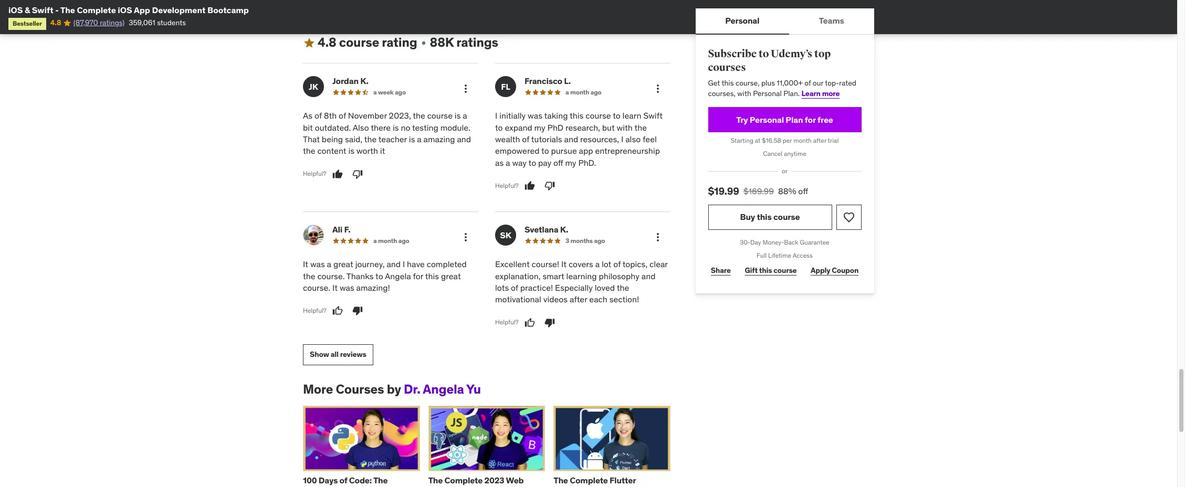 Task type: describe. For each thing, give the bounding box(es) containing it.
mark review by francisco l. as unhelpful image
[[545, 181, 555, 191]]

smart
[[543, 271, 565, 281]]

jordan
[[333, 76, 359, 86]]

app
[[134, 5, 150, 15]]

of inside 100 days of code: the complete python pr
[[340, 475, 347, 486]]

a inside it was a great journey, and i have completed the course. thanks to angela for this great course. it was amazing!
[[327, 259, 331, 270]]

88k
[[430, 34, 454, 51]]

excellent
[[495, 259, 530, 270]]

udemy's
[[771, 47, 813, 60]]

complete up (87,970 ratings)
[[77, 5, 116, 15]]

was inside i initially was taking this course to learn swift to expand my phd research, but with the wealth of tutorials and resources, i also feel empowered to pursue app entrepreneurship as a way to pay off my phd.
[[528, 110, 543, 121]]

get this course, plus 11,000+ of our top-rated courses, with personal plan.
[[709, 78, 857, 98]]

initially
[[500, 110, 526, 121]]

the inside it was a great journey, and i have completed the course. thanks to angela for this great course. it was amazing!
[[303, 271, 315, 281]]

and inside as of 8th of november 2023, the course is a bit outdated. also there is no testing module. that being said, the teacher is a amazing and the content is worth it
[[457, 134, 471, 144]]

helpful? for excellent course! it covers a lot of topics, clear explanation, smart learning philosophy and lots of practice! especially loved the motivational videos after each section!
[[495, 318, 519, 326]]

also
[[626, 134, 641, 144]]

top-
[[826, 78, 840, 88]]

undo mark review by ali f. as unhelpful image
[[352, 306, 363, 316]]

the down "that" at the top left of the page
[[303, 146, 315, 156]]

gift this course
[[745, 266, 797, 275]]

ratings
[[457, 34, 499, 51]]

i inside it was a great journey, and i have completed the course. thanks to angela for this great course. it was amazing!
[[403, 259, 405, 270]]

buy
[[741, 212, 756, 222]]

helpful? for i initially was taking this course to learn swift to expand my phd research, but with the wealth of tutorials and resources, i also feel empowered to pursue app entrepreneurship as a way to pay off my phd.
[[495, 182, 519, 189]]

i initially was taking this course to learn swift to expand my phd research, but with the wealth of tutorials and resources, i also feel empowered to pursue app entrepreneurship as a way to pay off my phd.
[[495, 110, 663, 168]]

helpful? for it was a great journey, and i have completed the course. thanks to angela for this great course. it was amazing!
[[303, 307, 327, 315]]

our
[[813, 78, 824, 88]]

is left the no
[[393, 122, 399, 133]]

more courses by dr. angela yu
[[303, 381, 481, 397]]

and inside i initially was taking this course to learn swift to expand my phd research, but with the wealth of tutorials and resources, i also feel empowered to pursue app entrepreneurship as a way to pay off my phd.
[[564, 134, 578, 144]]

complete inside the complete 2023 web development bootcamp
[[445, 475, 483, 486]]

and inside excellent course! it covers a lot of topics, clear explanation, smart learning philosophy and lots of practice! especially loved the motivational videos after each section!
[[642, 271, 656, 281]]

0 horizontal spatial bootcamp
[[208, 5, 249, 15]]

bootcamp inside the complete 2023 web development bootcamp
[[483, 485, 523, 487]]

module.
[[441, 122, 471, 133]]

wishlist image
[[843, 211, 856, 224]]

the inside 100 days of code: the complete python pr
[[373, 475, 388, 486]]

month for swift
[[570, 88, 590, 96]]

covers
[[569, 259, 593, 270]]

ios & swift - the complete ios app development bootcamp
[[8, 5, 249, 15]]

ali
[[333, 224, 343, 235]]

the inside the complete 2023 web development bootcamp
[[428, 475, 443, 486]]

subscribe to udemy's top courses
[[709, 47, 831, 74]]

it
[[380, 146, 385, 156]]

lifetime
[[769, 251, 792, 259]]

$169.99
[[744, 186, 775, 197]]

courses,
[[709, 89, 736, 98]]

plus
[[762, 78, 776, 88]]

the up testing
[[413, 110, 425, 121]]

course inside i initially was taking this course to learn swift to expand my phd research, but with the wealth of tutorials and resources, i also feel empowered to pursue app entrepreneurship as a way to pay off my phd.
[[586, 110, 611, 121]]

8th
[[324, 110, 337, 121]]

1 vertical spatial i
[[621, 134, 624, 144]]

to inside it was a great journey, and i have completed the course. thanks to angela for this great course. it was amazing!
[[376, 271, 383, 281]]

359,061 students
[[129, 18, 186, 28]]

0 horizontal spatial was
[[310, 259, 325, 270]]

development inside the complete 2023 web development bootcamp
[[428, 485, 481, 487]]

months
[[571, 237, 593, 245]]

a down the l. at the top left
[[566, 88, 569, 96]]

88k ratings
[[430, 34, 499, 51]]

each
[[590, 294, 608, 305]]

undo mark review by jordan k. as helpful image
[[332, 169, 343, 180]]

to up pay
[[542, 146, 549, 156]]

the complete 2023 web development bootcamp
[[428, 475, 524, 487]]

off inside $19.99 $169.99 88% off
[[799, 186, 809, 197]]

0 horizontal spatial great
[[334, 259, 353, 270]]

try personal plan for free link
[[709, 107, 862, 133]]

tab list containing personal
[[696, 8, 875, 35]]

(87,970
[[73, 18, 98, 28]]

$16.58
[[763, 137, 782, 145]]

off inside i initially was taking this course to learn swift to expand my phd research, but with the wealth of tutorials and resources, i also feel empowered to pursue app entrepreneurship as a way to pay off my phd.
[[554, 157, 563, 168]]

30-
[[741, 238, 751, 246]]

apply coupon
[[811, 266, 859, 275]]

apply coupon button
[[809, 260, 862, 281]]

try personal plan for free
[[737, 114, 834, 125]]

try
[[737, 114, 749, 125]]

the complete 2023 web development bootcamp link
[[428, 475, 524, 487]]

3 months ago
[[566, 237, 605, 245]]

personal inside get this course, plus 11,000+ of our top-rated courses, with personal plan.
[[754, 89, 782, 98]]

thanks
[[347, 271, 374, 281]]

with inside i initially was taking this course to learn swift to expand my phd research, but with the wealth of tutorials and resources, i also feel empowered to pursue app entrepreneurship as a way to pay off my phd.
[[617, 122, 633, 133]]

yu
[[466, 381, 481, 397]]

a month ago for course
[[566, 88, 602, 96]]

mark review by ali f. as helpful image
[[332, 306, 343, 316]]

money-
[[763, 238, 785, 246]]

pursue
[[551, 146, 577, 156]]

a month ago for and
[[373, 237, 409, 245]]

starting at $16.58 per month after trial cancel anytime
[[731, 137, 839, 158]]

of inside get this course, plus 11,000+ of our top-rated courses, with personal plan.
[[805, 78, 812, 88]]

section!
[[610, 294, 639, 305]]

teacher
[[379, 134, 407, 144]]

this inside i initially was taking this course to learn swift to expand my phd research, but with the wealth of tutorials and resources, i also feel empowered to pursue app entrepreneurship as a way to pay off my phd.
[[570, 110, 584, 121]]

as of 8th of november 2023, the course is a bit outdated. also there is no testing module. that being said, the teacher is a amazing and the content is worth it
[[303, 110, 471, 156]]

0 vertical spatial i
[[495, 110, 498, 121]]

code:
[[349, 475, 372, 486]]

0 horizontal spatial it
[[303, 259, 308, 270]]

ago for 2023,
[[395, 88, 406, 96]]

coupon
[[833, 266, 859, 275]]

top
[[815, 47, 831, 60]]

wealth
[[495, 134, 520, 144]]

more
[[303, 381, 333, 397]]

to left pay
[[529, 157, 536, 168]]

the inside the complete flutter development bootcamp wit
[[554, 475, 568, 486]]

learn more link
[[802, 89, 840, 98]]

buy this course button
[[709, 205, 833, 230]]

of right 8th at the top left of page
[[339, 110, 346, 121]]

medium image
[[303, 37, 316, 49]]

this for buy
[[757, 212, 772, 222]]

and inside it was a great journey, and i have completed the course. thanks to angela for this great course. it was amazing!
[[387, 259, 401, 270]]

ago for course
[[591, 88, 602, 96]]

undo mark review by francisco l. as helpful image
[[525, 181, 535, 191]]

courses
[[336, 381, 384, 397]]

the inside excellent course! it covers a lot of topics, clear explanation, smart learning philosophy and lots of practice! especially loved the motivational videos after each section!
[[617, 283, 629, 293]]

this for get
[[722, 78, 734, 88]]

content
[[317, 146, 346, 156]]

1 horizontal spatial great
[[441, 271, 461, 281]]

4.8 for 4.8 course rating
[[318, 34, 337, 51]]

to up "wealth"
[[495, 122, 503, 133]]

full
[[757, 251, 767, 259]]

anytime
[[785, 150, 807, 158]]

back
[[785, 238, 799, 246]]

clear
[[650, 259, 668, 270]]

100
[[303, 475, 317, 486]]

web
[[506, 475, 524, 486]]

is up module.
[[455, 110, 461, 121]]

month inside starting at $16.58 per month after trial cancel anytime
[[794, 137, 812, 145]]

k. for svetlana k.
[[560, 224, 569, 235]]

mark review by jordan k. as unhelpful image
[[352, 169, 363, 180]]

bit
[[303, 122, 313, 133]]

lot
[[602, 259, 612, 270]]

xsmall image
[[420, 39, 428, 47]]

angela inside it was a great journey, and i have completed the course. thanks to angela for this great course. it was amazing!
[[385, 271, 411, 281]]

week
[[378, 88, 394, 96]]

gift
[[745, 266, 758, 275]]

additional actions for review by jordan k. image
[[460, 83, 472, 95]]

helpful? for as of 8th of november 2023, the course is a bit outdated. also there is no testing module. that being said, the teacher is a amazing and the content is worth it
[[303, 170, 327, 178]]

topics,
[[623, 259, 648, 270]]

to up but
[[613, 110, 621, 121]]

starting
[[731, 137, 754, 145]]

1 vertical spatial my
[[565, 157, 577, 168]]

the inside i initially was taking this course to learn swift to expand my phd research, but with the wealth of tutorials and resources, i also feel empowered to pursue app entrepreneurship as a way to pay off my phd.
[[635, 122, 647, 133]]

jordan k.
[[333, 76, 369, 86]]

subscribe
[[709, 47, 757, 60]]

mark review by svetlana k. as helpful image
[[525, 318, 535, 328]]

of down 'explanation,'
[[511, 283, 518, 293]]

a inside excellent course! it covers a lot of topics, clear explanation, smart learning philosophy and lots of practice! especially loved the motivational videos after each section!
[[595, 259, 600, 270]]

a up module.
[[463, 110, 467, 121]]

guarantee
[[800, 238, 830, 246]]

1 vertical spatial course.
[[303, 283, 330, 293]]

88%
[[779, 186, 797, 197]]



Task type: vqa. For each thing, say whether or not it's contained in the screenshot.
topmost review
no



Task type: locate. For each thing, give the bounding box(es) containing it.
helpful? left undo mark review by francisco l. as helpful image
[[495, 182, 519, 189]]

a right as
[[506, 157, 510, 168]]

1 vertical spatial was
[[310, 259, 325, 270]]

development up students
[[152, 5, 206, 15]]

a left journey,
[[327, 259, 331, 270]]

$19.99 $169.99 88% off
[[709, 185, 809, 197]]

0 horizontal spatial off
[[554, 157, 563, 168]]

phd.
[[579, 157, 596, 168]]

0 vertical spatial 4.8
[[50, 18, 61, 28]]

great up thanks
[[334, 259, 353, 270]]

i
[[495, 110, 498, 121], [621, 134, 624, 144], [403, 259, 405, 270]]

4.8 down the -
[[50, 18, 61, 28]]

gift this course link
[[743, 260, 800, 281]]

1 vertical spatial 4.8
[[318, 34, 337, 51]]

with down course,
[[738, 89, 752, 98]]

i left the initially
[[495, 110, 498, 121]]

a left lot at the right
[[595, 259, 600, 270]]

of right "as"
[[315, 110, 322, 121]]

2 horizontal spatial was
[[528, 110, 543, 121]]

learn more
[[802, 89, 840, 98]]

course up testing
[[427, 110, 453, 121]]

1 vertical spatial angela
[[423, 381, 464, 397]]

especially
[[555, 283, 593, 293]]

ago up have
[[399, 237, 409, 245]]

free
[[818, 114, 834, 125]]

the left thanks
[[303, 271, 315, 281]]

great down completed
[[441, 271, 461, 281]]

additional actions for review by ali f. image
[[460, 231, 472, 244]]

more
[[823, 89, 840, 98]]

course inside as of 8th of november 2023, the course is a bit outdated. also there is no testing module. that being said, the teacher is a amazing and the content is worth it
[[427, 110, 453, 121]]

this for gift
[[760, 266, 773, 275]]

bootcamp inside the complete flutter development bootcamp wit
[[608, 485, 649, 487]]

2 horizontal spatial i
[[621, 134, 624, 144]]

k. right jordan
[[360, 76, 369, 86]]

0 vertical spatial off
[[554, 157, 563, 168]]

complete inside the complete flutter development bootcamp wit
[[570, 475, 608, 486]]

1 vertical spatial a month ago
[[373, 237, 409, 245]]

1 horizontal spatial bootcamp
[[483, 485, 523, 487]]

0 vertical spatial a month ago
[[566, 88, 602, 96]]

this right gift
[[760, 266, 773, 275]]

ios
[[8, 5, 23, 15], [118, 5, 132, 15]]

course down lifetime
[[774, 266, 797, 275]]

jk
[[309, 81, 318, 92]]

1 horizontal spatial was
[[340, 283, 354, 293]]

2 horizontal spatial bootcamp
[[608, 485, 649, 487]]

complete left python
[[303, 485, 341, 487]]

a month ago up journey,
[[373, 237, 409, 245]]

journey,
[[355, 259, 385, 270]]

additional actions for review by francisco l. image
[[652, 83, 665, 95]]

a up journey,
[[373, 237, 377, 245]]

development left flutter
[[554, 485, 606, 487]]

outdated.
[[315, 122, 351, 133]]

month down the l. at the top left
[[570, 88, 590, 96]]

$19.99
[[709, 185, 740, 197]]

this inside button
[[757, 212, 772, 222]]

1 vertical spatial month
[[794, 137, 812, 145]]

all
[[331, 350, 339, 359]]

personal down plus
[[754, 89, 782, 98]]

of right days
[[340, 475, 347, 486]]

learn
[[802, 89, 821, 98]]

rated
[[840, 78, 857, 88]]

francisco l.
[[525, 76, 571, 86]]

2 horizontal spatial month
[[794, 137, 812, 145]]

1 horizontal spatial angela
[[423, 381, 464, 397]]

sk
[[500, 230, 512, 240]]

and down clear
[[642, 271, 656, 281]]

course inside button
[[774, 212, 801, 222]]

k. up 3
[[560, 224, 569, 235]]

1 horizontal spatial development
[[428, 485, 481, 487]]

cancel
[[764, 150, 783, 158]]

0 horizontal spatial i
[[403, 259, 405, 270]]

course up back
[[774, 212, 801, 222]]

development
[[152, 5, 206, 15], [428, 485, 481, 487], [554, 485, 606, 487]]

off right 88%
[[799, 186, 809, 197]]

angela down have
[[385, 271, 411, 281]]

of left our
[[805, 78, 812, 88]]

and up 'pursue'
[[564, 134, 578, 144]]

to left udemy's
[[759, 47, 770, 60]]

being
[[322, 134, 343, 144]]

0 horizontal spatial a month ago
[[373, 237, 409, 245]]

trial
[[828, 137, 839, 145]]

2 vertical spatial month
[[378, 237, 397, 245]]

0 horizontal spatial 4.8
[[50, 18, 61, 28]]

1 horizontal spatial my
[[565, 157, 577, 168]]

the complete flutter development bootcamp wit
[[554, 475, 668, 487]]

1 vertical spatial personal
[[754, 89, 782, 98]]

0 horizontal spatial development
[[152, 5, 206, 15]]

share
[[711, 266, 731, 275]]

0 horizontal spatial month
[[378, 237, 397, 245]]

off down 'pursue'
[[554, 157, 563, 168]]

development inside the complete flutter development bootcamp wit
[[554, 485, 606, 487]]

1 horizontal spatial for
[[805, 114, 816, 125]]

personal inside 'link'
[[750, 114, 785, 125]]

this inside it was a great journey, and i have completed the course. thanks to angela for this great course. it was amazing!
[[425, 271, 439, 281]]

the up worth
[[364, 134, 377, 144]]

app
[[579, 146, 593, 156]]

0 horizontal spatial for
[[413, 271, 423, 281]]

0 vertical spatial for
[[805, 114, 816, 125]]

0 vertical spatial after
[[814, 137, 827, 145]]

this up courses,
[[722, 78, 734, 88]]

swift left the -
[[32, 5, 53, 15]]

reviews
[[340, 350, 366, 359]]

additional actions for review by svetlana k. image
[[652, 231, 665, 244]]

resources,
[[580, 134, 619, 144]]

1 vertical spatial swift
[[644, 110, 663, 121]]

2 vertical spatial was
[[340, 283, 354, 293]]

1 horizontal spatial swift
[[644, 110, 663, 121]]

for inside it was a great journey, and i have completed the course. thanks to angela for this great course. it was amazing!
[[413, 271, 423, 281]]

a
[[373, 88, 377, 96], [566, 88, 569, 96], [463, 110, 467, 121], [417, 134, 422, 144], [506, 157, 510, 168], [373, 237, 377, 245], [327, 259, 331, 270], [595, 259, 600, 270]]

a down testing
[[417, 134, 422, 144]]

francisco
[[525, 76, 563, 86]]

this down completed
[[425, 271, 439, 281]]

with inside get this course, plus 11,000+ of our top-rated courses, with personal plan.
[[738, 89, 752, 98]]

flutter
[[610, 475, 636, 486]]

was
[[528, 110, 543, 121], [310, 259, 325, 270], [340, 283, 354, 293]]

this up research,
[[570, 110, 584, 121]]

this
[[722, 78, 734, 88], [570, 110, 584, 121], [757, 212, 772, 222], [760, 266, 773, 275], [425, 271, 439, 281]]

course up the jordan k.
[[339, 34, 379, 51]]

swift right learn
[[644, 110, 663, 121]]

&
[[25, 5, 30, 15]]

my up tutorials
[[535, 122, 546, 133]]

worth
[[357, 146, 378, 156]]

month up anytime on the top right of the page
[[794, 137, 812, 145]]

0 vertical spatial angela
[[385, 271, 411, 281]]

to inside subscribe to udemy's top courses
[[759, 47, 770, 60]]

ago right week at the left top of the page
[[395, 88, 406, 96]]

access
[[793, 251, 813, 259]]

1 horizontal spatial it
[[332, 283, 338, 293]]

to up amazing!
[[376, 271, 383, 281]]

is down said,
[[348, 146, 355, 156]]

0 vertical spatial personal
[[726, 15, 760, 26]]

1 horizontal spatial k.
[[560, 224, 569, 235]]

a month ago down the l. at the top left
[[566, 88, 602, 96]]

complete left flutter
[[570, 475, 608, 486]]

after inside starting at $16.58 per month after trial cancel anytime
[[814, 137, 827, 145]]

1 ios from the left
[[8, 5, 23, 15]]

i left also
[[621, 134, 624, 144]]

learn
[[623, 110, 642, 121]]

that
[[303, 134, 320, 144]]

after left the trial
[[814, 137, 827, 145]]

0 horizontal spatial ios
[[8, 5, 23, 15]]

ago right months
[[594, 237, 605, 245]]

personal
[[726, 15, 760, 26], [754, 89, 782, 98], [750, 114, 785, 125]]

it was a great journey, and i have completed the course. thanks to angela for this great course. it was amazing!
[[303, 259, 467, 293]]

personal up subscribe
[[726, 15, 760, 26]]

1 vertical spatial off
[[799, 186, 809, 197]]

0 vertical spatial was
[[528, 110, 543, 121]]

0 horizontal spatial after
[[570, 294, 588, 305]]

1 horizontal spatial a month ago
[[566, 88, 602, 96]]

1 horizontal spatial ios
[[118, 5, 132, 15]]

k. for jordan k.
[[360, 76, 369, 86]]

helpful? left mark review by ali f. as helpful image
[[303, 307, 327, 315]]

0 horizontal spatial swift
[[32, 5, 53, 15]]

2 horizontal spatial it
[[562, 259, 567, 270]]

0 horizontal spatial angela
[[385, 271, 411, 281]]

2 ios from the left
[[118, 5, 132, 15]]

0 horizontal spatial my
[[535, 122, 546, 133]]

teams button
[[790, 8, 875, 34]]

way
[[512, 157, 527, 168]]

amazing
[[424, 134, 455, 144]]

is
[[455, 110, 461, 121], [393, 122, 399, 133], [409, 134, 415, 144], [348, 146, 355, 156]]

explanation,
[[495, 271, 541, 281]]

2 vertical spatial i
[[403, 259, 405, 270]]

month for completed
[[378, 237, 397, 245]]

0 horizontal spatial with
[[617, 122, 633, 133]]

development left 2023
[[428, 485, 481, 487]]

1 horizontal spatial off
[[799, 186, 809, 197]]

undo mark review by svetlana k. as unhelpful image
[[545, 318, 555, 328]]

for left free
[[805, 114, 816, 125]]

the up also
[[635, 122, 647, 133]]

2 horizontal spatial development
[[554, 485, 606, 487]]

my down 'pursue'
[[565, 157, 577, 168]]

personal button
[[696, 8, 790, 34]]

bootcamp
[[208, 5, 249, 15], [483, 485, 523, 487], [608, 485, 649, 487]]

complete inside 100 days of code: the complete python pr
[[303, 485, 341, 487]]

ago for and
[[399, 237, 409, 245]]

the complete flutter development bootcamp wit link
[[554, 475, 668, 487]]

0 vertical spatial with
[[738, 89, 752, 98]]

said,
[[345, 134, 363, 144]]

python
[[343, 485, 371, 487]]

helpful? left mark review by svetlana k. as helpful 'icon'
[[495, 318, 519, 326]]

of inside i initially was taking this course to learn swift to expand my phd research, but with the wealth of tutorials and resources, i also feel empowered to pursue app entrepreneurship as a way to pay off my phd.
[[522, 134, 530, 144]]

ios left app
[[118, 5, 132, 15]]

excellent course! it covers a lot of topics, clear explanation, smart learning philosophy and lots of practice! especially loved the motivational videos after each section!
[[495, 259, 668, 305]]

personal up $16.58
[[750, 114, 785, 125]]

and
[[457, 134, 471, 144], [564, 134, 578, 144], [387, 259, 401, 270], [642, 271, 656, 281]]

0 vertical spatial my
[[535, 122, 546, 133]]

get
[[709, 78, 721, 88]]

a inside i initially was taking this course to learn swift to expand my phd research, but with the wealth of tutorials and resources, i also feel empowered to pursue app entrepreneurship as a way to pay off my phd.
[[506, 157, 510, 168]]

or
[[782, 167, 788, 175]]

the up section!
[[617, 283, 629, 293]]

30-day money-back guarantee full lifetime access
[[741, 238, 830, 259]]

month up journey,
[[378, 237, 397, 245]]

100 days of code: the complete python pr
[[303, 475, 388, 487]]

swift
[[32, 5, 53, 15], [644, 110, 663, 121]]

it
[[303, 259, 308, 270], [562, 259, 567, 270], [332, 283, 338, 293]]

1 horizontal spatial month
[[570, 88, 590, 96]]

dr. angela yu link
[[404, 381, 481, 397]]

helpful? left undo mark review by jordan k. as helpful icon
[[303, 170, 327, 178]]

course,
[[736, 78, 760, 88]]

off
[[554, 157, 563, 168], [799, 186, 809, 197]]

this inside get this course, plus 11,000+ of our top-rated courses, with personal plan.
[[722, 78, 734, 88]]

at
[[756, 137, 761, 145]]

for down have
[[413, 271, 423, 281]]

angela left the yu
[[423, 381, 464, 397]]

personal inside button
[[726, 15, 760, 26]]

for inside try personal plan for free 'link'
[[805, 114, 816, 125]]

a left week at the left top of the page
[[373, 88, 377, 96]]

with down learn
[[617, 122, 633, 133]]

november
[[348, 110, 387, 121]]

after inside excellent course! it covers a lot of topics, clear explanation, smart learning philosophy and lots of practice! especially loved the motivational videos after each section!
[[570, 294, 588, 305]]

1 vertical spatial k.
[[560, 224, 569, 235]]

course up but
[[586, 110, 611, 121]]

of down expand at the top of the page
[[522, 134, 530, 144]]

k.
[[360, 76, 369, 86], [560, 224, 569, 235]]

complete left 2023
[[445, 475, 483, 486]]

0 horizontal spatial k.
[[360, 76, 369, 86]]

there
[[371, 122, 391, 133]]

2023
[[485, 475, 505, 486]]

swift inside i initially was taking this course to learn swift to expand my phd research, but with the wealth of tutorials and resources, i also feel empowered to pursue app entrepreneurship as a way to pay off my phd.
[[644, 110, 663, 121]]

the
[[413, 110, 425, 121], [635, 122, 647, 133], [364, 134, 377, 144], [303, 146, 315, 156], [303, 271, 315, 281], [617, 283, 629, 293]]

tab list
[[696, 8, 875, 35]]

this right buy on the right top of page
[[757, 212, 772, 222]]

no
[[401, 122, 410, 133]]

0 vertical spatial course.
[[317, 271, 345, 281]]

1 horizontal spatial i
[[495, 110, 498, 121]]

1 vertical spatial after
[[570, 294, 588, 305]]

ios left &
[[8, 5, 23, 15]]

4.8 right medium icon
[[318, 34, 337, 51]]

of right lot at the right
[[614, 259, 621, 270]]

1 horizontal spatial after
[[814, 137, 827, 145]]

ago
[[395, 88, 406, 96], [591, 88, 602, 96], [399, 237, 409, 245], [594, 237, 605, 245]]

completed
[[427, 259, 467, 270]]

0 vertical spatial month
[[570, 88, 590, 96]]

research,
[[566, 122, 600, 133]]

lots
[[495, 283, 509, 293]]

1 horizontal spatial 4.8
[[318, 34, 337, 51]]

ago up research,
[[591, 88, 602, 96]]

is down the no
[[409, 134, 415, 144]]

for
[[805, 114, 816, 125], [413, 271, 423, 281]]

1 vertical spatial with
[[617, 122, 633, 133]]

1 horizontal spatial with
[[738, 89, 752, 98]]

i left have
[[403, 259, 405, 270]]

and left have
[[387, 259, 401, 270]]

svetlana k.
[[525, 224, 569, 235]]

4.8 course rating
[[318, 34, 417, 51]]

tutorials
[[531, 134, 562, 144]]

2 vertical spatial personal
[[750, 114, 785, 125]]

0 vertical spatial k.
[[360, 76, 369, 86]]

1 vertical spatial great
[[441, 271, 461, 281]]

after down especially
[[570, 294, 588, 305]]

1 vertical spatial for
[[413, 271, 423, 281]]

4.8 for 4.8
[[50, 18, 61, 28]]

0 vertical spatial great
[[334, 259, 353, 270]]

it inside excellent course! it covers a lot of topics, clear explanation, smart learning philosophy and lots of practice! especially loved the motivational videos after each section!
[[562, 259, 567, 270]]

and down module.
[[457, 134, 471, 144]]

a week ago
[[373, 88, 406, 96]]

ago for lot
[[594, 237, 605, 245]]

0 vertical spatial swift
[[32, 5, 53, 15]]



